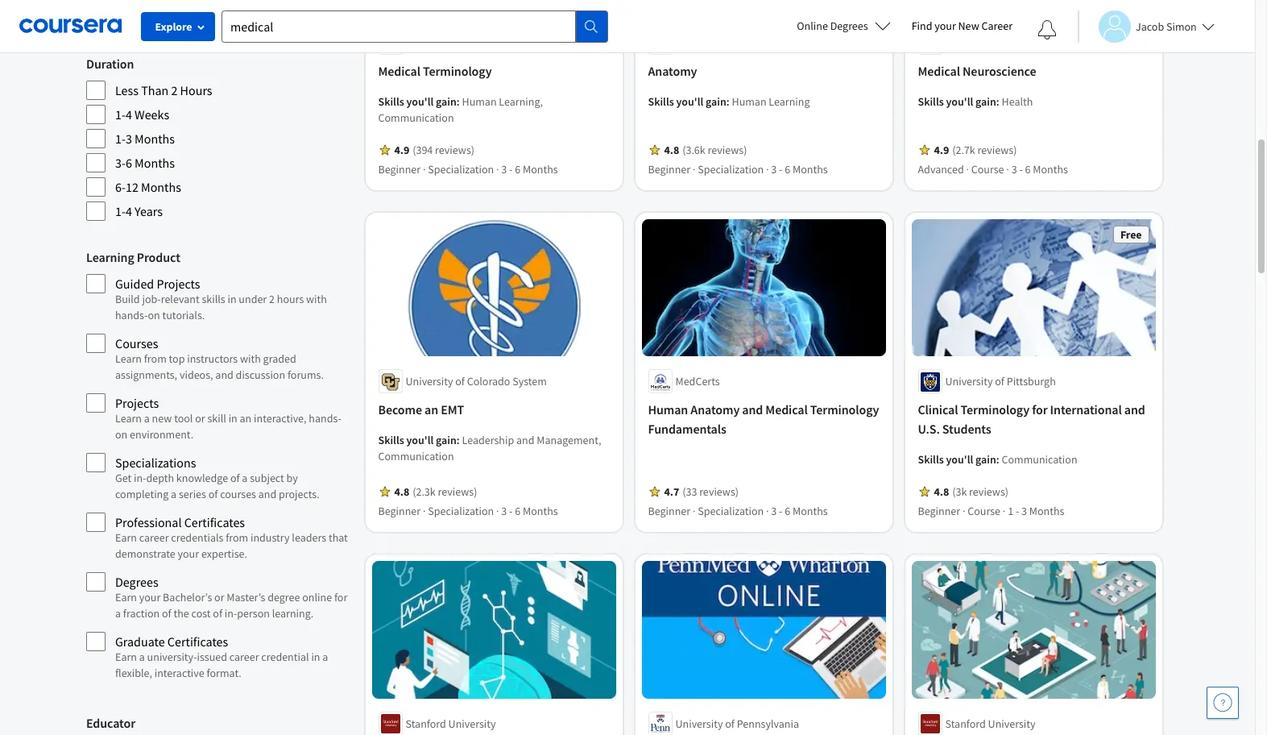 Task type: vqa. For each thing, say whether or not it's contained in the screenshot.


Task type: describe. For each thing, give the bounding box(es) containing it.
demonstrate
[[115, 546, 175, 561]]

clinical
[[919, 402, 959, 418]]

beginner down 4.7
[[649, 504, 691, 518]]

you'll for clinical terminology for international and u.s. students
[[947, 452, 974, 467]]

subject
[[250, 471, 284, 485]]

learn for courses
[[115, 351, 142, 366]]

and inside "clinical terminology for international and u.s. students"
[[1125, 402, 1146, 418]]

free
[[1121, 227, 1143, 242]]

than
[[141, 82, 169, 98]]

in for projects
[[229, 411, 238, 426]]

on for guided projects
[[148, 308, 160, 322]]

medical terminology link
[[379, 61, 610, 80]]

with inside build job-relevant skills in under 2 hours with hands-on tutorials.
[[306, 292, 327, 306]]

skills for anatomy
[[649, 94, 675, 109]]

tool
[[174, 411, 193, 426]]

gain for clinical terminology for international and u.s. students
[[976, 452, 997, 467]]

person
[[237, 606, 270, 621]]

skills for medical neuroscience
[[919, 94, 945, 109]]

depth
[[146, 471, 174, 485]]

projects.
[[279, 487, 320, 501]]

clinical terminology for international and u.s. students
[[919, 402, 1146, 437]]

jacob simon
[[1136, 19, 1197, 33]]

professional certificates
[[115, 514, 245, 530]]

anatomy link
[[649, 61, 880, 80]]

beginner · specialization · 3 - 6 months down 4.7 (33 reviews)
[[649, 504, 829, 518]]

anatomy inside 'human anatomy and medical terminology fundamentals'
[[691, 402, 740, 418]]

skills for clinical terminology for international and u.s. students
[[919, 452, 945, 467]]

find your new career
[[912, 19, 1013, 33]]

skills
[[202, 292, 225, 306]]

learn a new tool or skill in an interactive, hands- on environment.
[[115, 411, 342, 442]]

become
[[379, 402, 423, 418]]

coursera image
[[19, 13, 122, 39]]

issued
[[197, 650, 227, 664]]

less
[[115, 82, 139, 98]]

duration group
[[86, 54, 350, 222]]

4.8 (3.6k reviews)
[[665, 143, 748, 157]]

12
[[126, 179, 138, 195]]

gain for medical neuroscience
[[976, 94, 997, 109]]

and inside the learn from top instructors with graded assignments, videos, and discussion forums.
[[215, 368, 234, 382]]

find your new career link
[[904, 16, 1021, 36]]

new
[[152, 411, 172, 426]]

: left leadership
[[457, 433, 460, 448]]

interactive,
[[254, 411, 307, 426]]

: for anatomy
[[727, 94, 730, 109]]

earn your bachelor's or master's degree online for a fraction of the cost of in-person learning.
[[115, 590, 348, 621]]

a up the flexible,
[[139, 650, 145, 664]]

0 vertical spatial projects
[[157, 276, 200, 292]]

- for medical neuroscience
[[1020, 162, 1024, 176]]

career
[[982, 19, 1013, 33]]

advanced
[[919, 162, 965, 176]]

online degrees
[[797, 19, 869, 33]]

gain down medical terminology
[[436, 94, 457, 109]]

pittsburgh
[[1008, 374, 1057, 389]]

or inside earn your bachelor's or master's degree online for a fraction of the cost of in-person learning.
[[214, 590, 224, 604]]

3 for 4.9 (394 reviews)
[[502, 162, 508, 176]]

reviews) for anatomy
[[708, 143, 748, 157]]

credentials
[[171, 530, 224, 545]]

online
[[797, 19, 828, 33]]

degrees inside the learning product group
[[115, 574, 158, 590]]

reviews) for become an emt
[[438, 485, 478, 499]]

your for new
[[935, 19, 956, 33]]

beginner · specialization · 3 - 6 months for anatomy
[[649, 162, 829, 176]]

rice
[[406, 35, 426, 50]]

terminology for medical terminology
[[423, 63, 492, 79]]

medical terminology
[[379, 63, 492, 79]]

6 for anatomy
[[786, 162, 791, 176]]

you'll down become an emt
[[407, 433, 434, 448]]

: down medical terminology
[[457, 94, 460, 109]]

career inside "earn a university-issued career credential in a flexible, interactive format."
[[230, 650, 259, 664]]

weeks
[[135, 106, 169, 123]]

tutorials.
[[162, 308, 205, 322]]

fraction
[[123, 606, 160, 621]]

3-6 months
[[115, 155, 175, 171]]

interactive
[[155, 666, 205, 680]]

specialization for become an emt
[[429, 504, 495, 518]]

show notifications image
[[1038, 20, 1057, 39]]

flexible,
[[115, 666, 152, 680]]

4.8 for clinical terminology for international and u.s. students
[[935, 485, 950, 499]]

skills you'll gain : health
[[919, 94, 1034, 109]]

4.9 for neuroscience
[[935, 143, 950, 157]]

courses
[[115, 335, 158, 351]]

beginner for anatomy
[[649, 162, 691, 176]]

medical for medical neuroscience
[[919, 63, 961, 79]]

beginner · specialization · 3 - 6 months for medical terminology
[[379, 162, 559, 176]]

certificates for graduate certificates
[[168, 633, 228, 650]]

4 for weeks
[[126, 106, 132, 123]]

beginner for become an emt
[[379, 504, 421, 518]]

4.9 (2.7k reviews)
[[935, 143, 1018, 157]]

become an emt
[[379, 402, 465, 418]]

6 inside duration group
[[126, 155, 132, 171]]

skills you'll gain : for become
[[379, 433, 463, 448]]

mixed
[[115, 10, 147, 26]]

gain for anatomy
[[706, 94, 727, 109]]

3 inside duration group
[[126, 131, 132, 147]]

of down knowledge
[[208, 487, 218, 501]]

in inside build job-relevant skills in under 2 hours with hands-on tutorials.
[[228, 292, 237, 306]]

1-4 weeks
[[115, 106, 169, 123]]

from inside earn career credentials from industry leaders that demonstrate your expertise.
[[226, 530, 248, 545]]

learning.
[[272, 606, 314, 621]]

a inside learn a new tool or skill in an interactive, hands- on environment.
[[144, 411, 150, 426]]

health
[[1003, 94, 1034, 109]]

6-12 months
[[115, 179, 181, 195]]

a right credential on the left bottom of the page
[[323, 650, 328, 664]]

6-
[[115, 179, 126, 195]]

university of pennsylvania
[[676, 716, 800, 731]]

product
[[137, 249, 180, 265]]

neuroscience
[[963, 63, 1037, 79]]

expertise.
[[201, 546, 247, 561]]

human anatomy and medical terminology fundamentals
[[649, 402, 880, 437]]

you'll for medical neuroscience
[[947, 94, 974, 109]]

you'll down medical terminology
[[407, 94, 434, 109]]

1-3 months
[[115, 131, 175, 147]]

gain down emt
[[436, 433, 457, 448]]

knowledge
[[176, 471, 228, 485]]

0 vertical spatial anatomy
[[649, 63, 698, 79]]

degree
[[268, 590, 300, 604]]

get
[[115, 471, 132, 485]]

from inside the learn from top instructors with graded assignments, videos, and discussion forums.
[[144, 351, 167, 366]]

4.7
[[665, 485, 680, 499]]

and inside get in-depth knowledge of a subject by completing a series of courses and projects.
[[258, 487, 277, 501]]

reviews) right (33
[[700, 485, 739, 499]]

(394
[[413, 143, 433, 157]]

3 for 4.9 (2.7k reviews)
[[1012, 162, 1018, 176]]

explore button
[[141, 12, 215, 41]]

simon
[[1167, 19, 1197, 33]]

1-4 years
[[115, 203, 163, 219]]

human learning, communication
[[379, 94, 544, 125]]

system
[[513, 374, 548, 389]]

university of colorado system
[[406, 374, 548, 389]]

a up courses at left
[[242, 471, 248, 485]]

with inside the learn from top instructors with graded assignments, videos, and discussion forums.
[[240, 351, 261, 366]]

in for graduate certificates
[[311, 650, 320, 664]]

of left the
[[162, 606, 171, 621]]

: for medical neuroscience
[[997, 94, 1000, 109]]

emt
[[441, 402, 465, 418]]

a inside earn your bachelor's or master's degree online for a fraction of the cost of in-person learning.
[[115, 606, 121, 621]]

leadership
[[463, 433, 515, 448]]

skills you'll gain : communication
[[919, 452, 1078, 467]]

leaders
[[292, 530, 326, 545]]

communication inside leadership and management, communication
[[379, 449, 455, 464]]

communication down clinical terminology for international and u.s. students link
[[1003, 452, 1078, 467]]

hands- for projects
[[309, 411, 342, 426]]

skill
[[207, 411, 226, 426]]

6 for medical neuroscience
[[1026, 162, 1032, 176]]

new
[[959, 19, 980, 33]]

specialization down 4.7 (33 reviews)
[[699, 504, 765, 518]]

1 horizontal spatial learning
[[770, 94, 811, 109]]

become an emt link
[[379, 400, 610, 419]]

human for learning,
[[463, 94, 497, 109]]

duration
[[86, 56, 134, 72]]

specialization for medical terminology
[[429, 162, 495, 176]]

4.8 for anatomy
[[665, 143, 680, 157]]

online
[[302, 590, 332, 604]]

2 inside build job-relevant skills in under 2 hours with hands-on tutorials.
[[269, 292, 275, 306]]

beginner · course · 1 - 3 months
[[919, 504, 1065, 518]]

4.8 for become an emt
[[395, 485, 410, 499]]

earn for graduate certificates
[[115, 650, 137, 664]]

format.
[[207, 666, 242, 680]]



Task type: locate. For each thing, give the bounding box(es) containing it.
0 horizontal spatial from
[[144, 351, 167, 366]]

degrees inside popup button
[[831, 19, 869, 33]]

earn for professional certificates
[[115, 530, 137, 545]]

0 horizontal spatial 4.8
[[395, 485, 410, 499]]

projects
[[157, 276, 200, 292], [115, 395, 159, 411]]

2 4.9 from the left
[[935, 143, 950, 157]]

4.8 (3k reviews)
[[935, 485, 1009, 499]]

hands- down build
[[115, 308, 148, 322]]

1 horizontal spatial on
[[148, 308, 160, 322]]

months
[[135, 131, 175, 147], [135, 155, 175, 171], [523, 162, 559, 176], [793, 162, 829, 176], [1034, 162, 1069, 176], [141, 179, 181, 195], [523, 504, 559, 518], [793, 504, 829, 518], [1030, 504, 1065, 518]]

gain up '4.8 (3k reviews)'
[[976, 452, 997, 467]]

reviews) up beginner · course · 1 - 3 months
[[970, 485, 1009, 499]]

earn for degrees
[[115, 590, 137, 604]]

certificates for professional certificates
[[184, 514, 245, 530]]

on
[[148, 308, 160, 322], [115, 427, 128, 442]]

4.8 left (3k
[[935, 485, 950, 499]]

your inside earn your bachelor's or master's degree online for a fraction of the cost of in-person learning.
[[139, 590, 161, 604]]

career up format.
[[230, 650, 259, 664]]

1 vertical spatial course
[[969, 504, 1001, 518]]

1 earn from the top
[[115, 530, 137, 545]]

0 vertical spatial degrees
[[831, 19, 869, 33]]

gain
[[436, 94, 457, 109], [706, 94, 727, 109], [976, 94, 997, 109], [436, 433, 457, 448], [976, 452, 997, 467]]

medical neuroscience
[[919, 63, 1037, 79]]

What do you want to learn? text field
[[222, 10, 576, 42]]

2 vertical spatial 1-
[[115, 203, 126, 219]]

for
[[1033, 402, 1049, 418], [334, 590, 348, 604]]

human inside human learning, communication
[[463, 94, 497, 109]]

(33
[[683, 485, 698, 499]]

0 vertical spatial learning
[[770, 94, 811, 109]]

in- down master's
[[225, 606, 237, 621]]

you'll down "students"
[[947, 452, 974, 467]]

medical
[[379, 63, 421, 79], [919, 63, 961, 79], [766, 402, 809, 418]]

terminology inside "clinical terminology for international and u.s. students"
[[962, 402, 1030, 418]]

master's
[[227, 590, 265, 604]]

stanford
[[406, 716, 447, 731], [946, 716, 987, 731]]

your for bachelor's
[[139, 590, 161, 604]]

1 stanford university from the left
[[406, 716, 497, 731]]

earn inside "earn a university-issued career credential in a flexible, interactive format."
[[115, 650, 137, 664]]

1 4.9 from the left
[[395, 143, 410, 157]]

of left pittsburgh
[[996, 374, 1005, 389]]

skills down u.s.
[[919, 452, 945, 467]]

2 skills you'll gain : from the top
[[379, 433, 463, 448]]

0 horizontal spatial stanford
[[406, 716, 447, 731]]

earn inside earn your bachelor's or master's degree online for a fraction of the cost of in-person learning.
[[115, 590, 137, 604]]

for right online
[[334, 590, 348, 604]]

0 vertical spatial earn
[[115, 530, 137, 545]]

2 vertical spatial earn
[[115, 650, 137, 664]]

anatomy up skills you'll gain : human learning
[[649, 63, 698, 79]]

months for 4.8 (2.3k reviews)
[[523, 504, 559, 518]]

2 horizontal spatial your
[[935, 19, 956, 33]]

a left series
[[171, 487, 177, 501]]

graded
[[263, 351, 296, 366]]

online degrees button
[[784, 8, 904, 44]]

0 horizontal spatial degrees
[[115, 574, 158, 590]]

months for 4.7 (33 reviews)
[[793, 504, 829, 518]]

a left fraction
[[115, 606, 121, 621]]

months for 4.8 (3k reviews)
[[1030, 504, 1065, 518]]

reviews) for medical terminology
[[436, 143, 475, 157]]

skills you'll gain : human learning
[[649, 94, 811, 109]]

reviews) right the (394
[[436, 143, 475, 157]]

3 earn from the top
[[115, 650, 137, 664]]

0 horizontal spatial terminology
[[423, 63, 492, 79]]

in- inside get in-depth knowledge of a subject by completing a series of courses and projects.
[[134, 471, 146, 485]]

certificates down cost
[[168, 633, 228, 650]]

guided projects
[[115, 276, 200, 292]]

1 vertical spatial learn
[[115, 411, 142, 426]]

reviews) for clinical terminology for international and u.s. students
[[970, 485, 1009, 499]]

0 horizontal spatial human
[[463, 94, 497, 109]]

beginner · specialization · 3 - 6 months for become an emt
[[379, 504, 559, 518]]

4.8 left (2.3k
[[395, 485, 410, 499]]

on inside learn a new tool or skill in an interactive, hands- on environment.
[[115, 427, 128, 442]]

help center image
[[1214, 693, 1233, 712]]

3 for 4.7 (33 reviews)
[[772, 504, 778, 518]]

skills you'll gain : down become an emt
[[379, 433, 463, 448]]

0 vertical spatial in
[[228, 292, 237, 306]]

beginner · specialization · 3 - 6 months down 4.8 (2.3k reviews)
[[379, 504, 559, 518]]

colorado
[[468, 374, 511, 389]]

1 vertical spatial certificates
[[168, 633, 228, 650]]

by
[[287, 471, 298, 485]]

cost
[[191, 606, 211, 621]]

anatomy down "medcerts"
[[691, 402, 740, 418]]

1 horizontal spatial 4.9
[[935, 143, 950, 157]]

1 skills you'll gain : from the top
[[379, 94, 463, 109]]

hands- inside build job-relevant skills in under 2 hours with hands-on tutorials.
[[115, 308, 148, 322]]

certificates up expertise.
[[184, 514, 245, 530]]

1 vertical spatial anatomy
[[691, 402, 740, 418]]

2 horizontal spatial medical
[[919, 63, 961, 79]]

1 1- from the top
[[115, 106, 126, 123]]

beginner for medical terminology
[[379, 162, 421, 176]]

degrees
[[831, 19, 869, 33], [115, 574, 158, 590]]

1 stanford from the left
[[406, 716, 447, 731]]

0 horizontal spatial stanford university
[[406, 716, 497, 731]]

earn
[[115, 530, 137, 545], [115, 590, 137, 604], [115, 650, 137, 664]]

human down medical terminology link
[[463, 94, 497, 109]]

4 left "years"
[[126, 203, 132, 219]]

reviews) for medical neuroscience
[[978, 143, 1018, 157]]

1 horizontal spatial medical
[[766, 402, 809, 418]]

1 vertical spatial 1-
[[115, 131, 126, 147]]

specialization down the 4.9 (394 reviews) at left top
[[429, 162, 495, 176]]

(3k
[[953, 485, 968, 499]]

specialization down 4.8 (2.3k reviews)
[[429, 504, 495, 518]]

0 vertical spatial in-
[[134, 471, 146, 485]]

and
[[215, 368, 234, 382], [743, 402, 764, 418], [1125, 402, 1146, 418], [517, 433, 535, 448], [258, 487, 277, 501]]

skills down medical neuroscience
[[919, 94, 945, 109]]

pennsylvania
[[738, 716, 800, 731]]

1 horizontal spatial hands-
[[309, 411, 342, 426]]

0 horizontal spatial for
[[334, 590, 348, 604]]

on left environment.
[[115, 427, 128, 442]]

beginner · specialization · 3 - 6 months down the 4.9 (394 reviews) at left top
[[379, 162, 559, 176]]

human inside 'human anatomy and medical terminology fundamentals'
[[649, 402, 689, 418]]

0 vertical spatial or
[[195, 411, 205, 426]]

1 horizontal spatial your
[[178, 546, 199, 561]]

on inside build job-relevant skills in under 2 hours with hands-on tutorials.
[[148, 308, 160, 322]]

duke university
[[946, 35, 1020, 50]]

0 vertical spatial with
[[306, 292, 327, 306]]

0 horizontal spatial or
[[195, 411, 205, 426]]

skills you'll gain : down medical terminology
[[379, 94, 463, 109]]

learn inside learn a new tool or skill in an interactive, hands- on environment.
[[115, 411, 142, 426]]

3 for 4.8 (2.3k reviews)
[[502, 504, 508, 518]]

1 vertical spatial with
[[240, 351, 261, 366]]

of left colorado
[[456, 374, 465, 389]]

0 vertical spatial learn
[[115, 351, 142, 366]]

2 horizontal spatial 4.8
[[935, 485, 950, 499]]

0 horizontal spatial with
[[240, 351, 261, 366]]

hours
[[277, 292, 304, 306]]

2 inside duration group
[[171, 82, 178, 98]]

beginner down (3k
[[919, 504, 961, 518]]

for down pittsburgh
[[1033, 402, 1049, 418]]

1 vertical spatial 4
[[126, 203, 132, 219]]

0 vertical spatial 4
[[126, 106, 132, 123]]

management,
[[537, 433, 602, 448]]

communication up (2.3k
[[379, 449, 455, 464]]

0 vertical spatial from
[[144, 351, 167, 366]]

university-
[[147, 650, 197, 664]]

1 vertical spatial career
[[230, 650, 259, 664]]

and inside leadership and management, communication
[[517, 433, 535, 448]]

learn up the assignments,
[[115, 351, 142, 366]]

0 vertical spatial for
[[1033, 402, 1049, 418]]

0 horizontal spatial 4.9
[[395, 143, 410, 157]]

discussion
[[236, 368, 285, 382]]

1 vertical spatial earn
[[115, 590, 137, 604]]

jacob simon button
[[1078, 10, 1215, 42]]

and inside 'human anatomy and medical terminology fundamentals'
[[743, 402, 764, 418]]

0 vertical spatial certificates
[[184, 514, 245, 530]]

4.9 (394 reviews)
[[395, 143, 475, 157]]

skills down medical terminology
[[379, 94, 405, 109]]

2 horizontal spatial human
[[733, 94, 767, 109]]

1 vertical spatial learning
[[86, 249, 134, 265]]

- for medical terminology
[[510, 162, 513, 176]]

hands- for guided projects
[[115, 308, 148, 322]]

a left new
[[144, 411, 150, 426]]

1- up the 3-
[[115, 131, 126, 147]]

reviews) right (3.6k
[[708, 143, 748, 157]]

earn a university-issued career credential in a flexible, interactive format.
[[115, 650, 328, 680]]

months for 4.9 (2.7k reviews)
[[1034, 162, 1069, 176]]

- for anatomy
[[780, 162, 783, 176]]

university
[[428, 35, 476, 50], [972, 35, 1020, 50], [406, 374, 454, 389], [946, 374, 994, 389], [449, 716, 497, 731], [676, 716, 724, 731], [989, 716, 1036, 731]]

communication up the (394
[[379, 110, 455, 125]]

beginner down (2.3k
[[379, 504, 421, 518]]

4.9 up "advanced"
[[935, 143, 950, 157]]

1 horizontal spatial 4.8
[[665, 143, 680, 157]]

of right cost
[[213, 606, 222, 621]]

: left health
[[997, 94, 1000, 109]]

gain up 4.8 (3.6k reviews)
[[706, 94, 727, 109]]

1 horizontal spatial an
[[425, 402, 439, 418]]

1 horizontal spatial 2
[[269, 292, 275, 306]]

u.s.
[[919, 421, 941, 437]]

skills down become
[[379, 433, 405, 448]]

in-
[[134, 471, 146, 485], [225, 606, 237, 621]]

1- for 1-3 months
[[115, 131, 126, 147]]

in- inside earn your bachelor's or master's degree online for a fraction of the cost of in-person learning.
[[225, 606, 237, 621]]

series
[[179, 487, 206, 501]]

1 vertical spatial 2
[[269, 292, 275, 306]]

course down 4.9 (2.7k reviews)
[[972, 162, 1005, 176]]

with right 'hours'
[[306, 292, 327, 306]]

terminology inside 'human anatomy and medical terminology fundamentals'
[[811, 402, 880, 418]]

reviews) up the advanced · course · 3 - 6 months at the right top of the page
[[978, 143, 1018, 157]]

in- up completing
[[134, 471, 146, 485]]

2 1- from the top
[[115, 131, 126, 147]]

in
[[228, 292, 237, 306], [229, 411, 238, 426], [311, 650, 320, 664]]

terminology for clinical terminology for international and u.s. students
[[962, 402, 1030, 418]]

hands- right interactive,
[[309, 411, 342, 426]]

(2.7k
[[953, 143, 976, 157]]

: for clinical terminology for international and u.s. students
[[997, 452, 1000, 467]]

0 horizontal spatial in-
[[134, 471, 146, 485]]

communication inside human learning, communication
[[379, 110, 455, 125]]

: down "anatomy" link
[[727, 94, 730, 109]]

or right the tool on the bottom left of the page
[[195, 411, 205, 426]]

0 vertical spatial 1-
[[115, 106, 126, 123]]

1 horizontal spatial stanford university
[[946, 716, 1036, 731]]

1 vertical spatial projects
[[115, 395, 159, 411]]

your inside earn career credentials from industry leaders that demonstrate your expertise.
[[178, 546, 199, 561]]

0 vertical spatial career
[[139, 530, 169, 545]]

courses
[[220, 487, 256, 501]]

certificates
[[184, 514, 245, 530], [168, 633, 228, 650]]

you'll for anatomy
[[677, 94, 704, 109]]

for inside earn your bachelor's or master's degree online for a fraction of the cost of in-person learning.
[[334, 590, 348, 604]]

4 for years
[[126, 203, 132, 219]]

leadership and management, communication
[[379, 433, 602, 464]]

learning inside group
[[86, 249, 134, 265]]

projects down the assignments,
[[115, 395, 159, 411]]

1 horizontal spatial career
[[230, 650, 259, 664]]

1 vertical spatial on
[[115, 427, 128, 442]]

videos,
[[180, 368, 213, 382]]

with up the 'discussion'
[[240, 351, 261, 366]]

learn left new
[[115, 411, 142, 426]]

beginner · specialization · 3 - 6 months down 4.8 (3.6k reviews)
[[649, 162, 829, 176]]

4.9 for terminology
[[395, 143, 410, 157]]

learning product group
[[86, 247, 350, 687]]

beginner down (3.6k
[[649, 162, 691, 176]]

top
[[169, 351, 185, 366]]

0 horizontal spatial career
[[139, 530, 169, 545]]

0 horizontal spatial medical
[[379, 63, 421, 79]]

1 vertical spatial degrees
[[115, 574, 158, 590]]

0 vertical spatial your
[[935, 19, 956, 33]]

duke
[[946, 35, 970, 50]]

2 stanford from the left
[[946, 716, 987, 731]]

3 for 4.8 (3.6k reviews)
[[772, 162, 778, 176]]

2 learn from the top
[[115, 411, 142, 426]]

0 vertical spatial on
[[148, 308, 160, 322]]

4.8 left (3.6k
[[665, 143, 680, 157]]

earn inside earn career credentials from industry leaders that demonstrate your expertise.
[[115, 530, 137, 545]]

course down '4.8 (3k reviews)'
[[969, 504, 1001, 518]]

2 horizontal spatial terminology
[[962, 402, 1030, 418]]

2 left 'hours'
[[269, 292, 275, 306]]

medical for medical terminology
[[379, 63, 421, 79]]

1 vertical spatial your
[[178, 546, 199, 561]]

0 horizontal spatial hands-
[[115, 308, 148, 322]]

1 learn from the top
[[115, 351, 142, 366]]

4.9 left the (394
[[395, 143, 410, 157]]

1 vertical spatial skills you'll gain :
[[379, 433, 463, 448]]

1 vertical spatial in
[[229, 411, 238, 426]]

in right credential on the left bottom of the page
[[311, 650, 320, 664]]

1 horizontal spatial from
[[226, 530, 248, 545]]

get in-depth knowledge of a subject by completing a series of courses and projects.
[[115, 471, 320, 501]]

beginner down the (394
[[379, 162, 421, 176]]

beginner · specialization · 3 - 6 months
[[379, 162, 559, 176], [649, 162, 829, 176], [379, 504, 559, 518], [649, 504, 829, 518]]

rice university
[[406, 35, 476, 50]]

learning down "anatomy" link
[[770, 94, 811, 109]]

1 horizontal spatial for
[[1033, 402, 1049, 418]]

students
[[943, 421, 992, 437]]

2 stanford university from the left
[[946, 716, 1036, 731]]

an inside learn a new tool or skill in an interactive, hands- on environment.
[[240, 411, 252, 426]]

an right skill
[[240, 411, 252, 426]]

3 1- from the top
[[115, 203, 126, 219]]

0 horizontal spatial learning
[[86, 249, 134, 265]]

1- for 1-4 years
[[115, 203, 126, 219]]

(3.6k
[[683, 143, 706, 157]]

0 vertical spatial course
[[972, 162, 1005, 176]]

degrees down demonstrate
[[115, 574, 158, 590]]

1 horizontal spatial with
[[306, 292, 327, 306]]

1 vertical spatial or
[[214, 590, 224, 604]]

- for become an emt
[[510, 504, 513, 518]]

-
[[510, 162, 513, 176], [780, 162, 783, 176], [1020, 162, 1024, 176], [510, 504, 513, 518], [780, 504, 783, 518], [1017, 504, 1020, 518]]

learn inside the learn from top instructors with graded assignments, videos, and discussion forums.
[[115, 351, 142, 366]]

6 for become an emt
[[516, 504, 521, 518]]

0 horizontal spatial on
[[115, 427, 128, 442]]

skills
[[379, 94, 405, 109], [649, 94, 675, 109], [919, 94, 945, 109], [379, 433, 405, 448], [919, 452, 945, 467]]

that
[[329, 530, 348, 545]]

months for 4.9 (394 reviews)
[[523, 162, 559, 176]]

job-
[[142, 292, 161, 306]]

earn up demonstrate
[[115, 530, 137, 545]]

1 vertical spatial for
[[334, 590, 348, 604]]

medical inside 'human anatomy and medical terminology fundamentals'
[[766, 402, 809, 418]]

human up fundamentals
[[649, 402, 689, 418]]

of left pennsylvania
[[726, 716, 735, 731]]

- for clinical terminology for international and u.s. students
[[1017, 504, 1020, 518]]

4 left weeks
[[126, 106, 132, 123]]

find
[[912, 19, 933, 33]]

beginner for clinical terminology for international and u.s. students
[[919, 504, 961, 518]]

0 vertical spatial 2
[[171, 82, 178, 98]]

earn up the flexible,
[[115, 650, 137, 664]]

1- down 6-
[[115, 203, 126, 219]]

1 vertical spatial in-
[[225, 606, 237, 621]]

1 horizontal spatial human
[[649, 402, 689, 418]]

2 earn from the top
[[115, 590, 137, 604]]

human for anatomy
[[649, 402, 689, 418]]

learning up the guided
[[86, 249, 134, 265]]

career up demonstrate
[[139, 530, 169, 545]]

learn for projects
[[115, 411, 142, 426]]

0 horizontal spatial an
[[240, 411, 252, 426]]

0 vertical spatial hands-
[[115, 308, 148, 322]]

the
[[174, 606, 189, 621]]

1 horizontal spatial stanford
[[946, 716, 987, 731]]

3-
[[115, 155, 126, 171]]

course for terminology
[[969, 504, 1001, 518]]

in right skills
[[228, 292, 237, 306]]

skills you'll gain :
[[379, 94, 463, 109], [379, 433, 463, 448]]

under
[[239, 292, 267, 306]]

None search field
[[222, 10, 608, 42]]

1 horizontal spatial degrees
[[831, 19, 869, 33]]

educator
[[86, 715, 135, 731]]

career inside earn career credentials from industry leaders that demonstrate your expertise.
[[139, 530, 169, 545]]

0 horizontal spatial 2
[[171, 82, 178, 98]]

an left emt
[[425, 402, 439, 418]]

6
[[126, 155, 132, 171], [516, 162, 521, 176], [786, 162, 791, 176], [1026, 162, 1032, 176], [516, 504, 521, 518], [786, 504, 791, 518]]

on for projects
[[115, 427, 128, 442]]

2 vertical spatial your
[[139, 590, 161, 604]]

communication
[[379, 110, 455, 125], [379, 449, 455, 464], [1003, 452, 1078, 467]]

2 4 from the top
[[126, 203, 132, 219]]

in inside learn a new tool or skill in an interactive, hands- on environment.
[[229, 411, 238, 426]]

0 horizontal spatial your
[[139, 590, 161, 604]]

2 vertical spatial in
[[311, 650, 320, 664]]

1 vertical spatial hands-
[[309, 411, 342, 426]]

or left master's
[[214, 590, 224, 604]]

your up fraction
[[139, 590, 161, 604]]

gain left health
[[976, 94, 997, 109]]

1 horizontal spatial terminology
[[811, 402, 880, 418]]

from up the assignments,
[[144, 351, 167, 366]]

specialization down 4.8 (3.6k reviews)
[[699, 162, 765, 176]]

degrees right online
[[831, 19, 869, 33]]

learning product
[[86, 249, 180, 265]]

·
[[423, 162, 426, 176], [497, 162, 500, 176], [693, 162, 696, 176], [767, 162, 770, 176], [967, 162, 970, 176], [1007, 162, 1010, 176], [423, 504, 426, 518], [497, 504, 500, 518], [693, 504, 696, 518], [767, 504, 770, 518], [963, 504, 966, 518], [1004, 504, 1006, 518]]

1 horizontal spatial in-
[[225, 606, 237, 621]]

1- down less
[[115, 106, 126, 123]]

you'll up (3.6k
[[677, 94, 704, 109]]

completing
[[115, 487, 169, 501]]

course for neuroscience
[[972, 162, 1005, 176]]

specialization for anatomy
[[699, 162, 765, 176]]

or inside learn a new tool or skill in an interactive, hands- on environment.
[[195, 411, 205, 426]]

on down the job- on the left of the page
[[148, 308, 160, 322]]

from up expertise.
[[226, 530, 248, 545]]

for inside "clinical terminology for international and u.s. students"
[[1033, 402, 1049, 418]]

: up '4.8 (3k reviews)'
[[997, 452, 1000, 467]]

projects up tutorials.
[[157, 276, 200, 292]]

0 vertical spatial skills you'll gain :
[[379, 94, 463, 109]]

graduate
[[115, 633, 165, 650]]

industry
[[251, 530, 290, 545]]

hands- inside learn a new tool or skill in an interactive, hands- on environment.
[[309, 411, 342, 426]]

beginner
[[379, 162, 421, 176], [649, 162, 691, 176], [379, 504, 421, 518], [649, 504, 691, 518], [919, 504, 961, 518]]

in inside "earn a university-issued career credential in a flexible, interactive format."
[[311, 650, 320, 664]]

1 vertical spatial from
[[226, 530, 248, 545]]

of up courses at left
[[230, 471, 240, 485]]

relevant
[[161, 292, 200, 306]]

months for 4.8 (3.6k reviews)
[[793, 162, 829, 176]]

1 4 from the top
[[126, 106, 132, 123]]

6 for medical terminology
[[516, 162, 521, 176]]

1 horizontal spatial or
[[214, 590, 224, 604]]

learn from top instructors with graded assignments, videos, and discussion forums.
[[115, 351, 324, 382]]

skills you'll gain : for medical
[[379, 94, 463, 109]]

build job-relevant skills in under 2 hours with hands-on tutorials.
[[115, 292, 327, 322]]

1- for 1-4 weeks
[[115, 106, 126, 123]]

your up duke
[[935, 19, 956, 33]]



